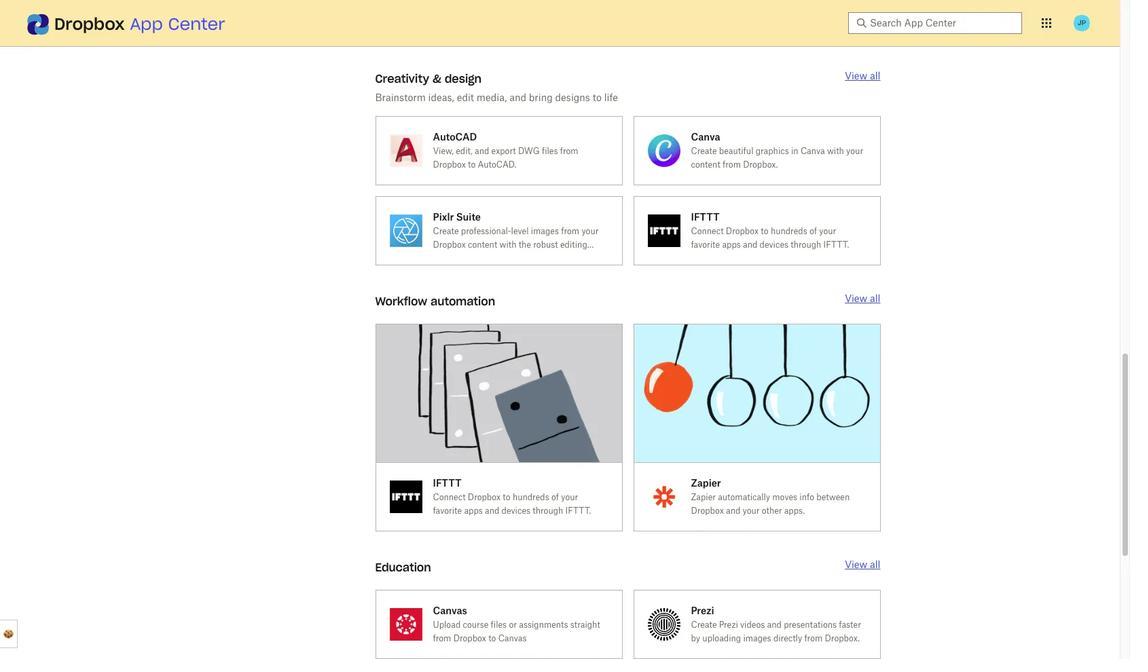 Task type: vqa. For each thing, say whether or not it's contained in the screenshot.
DWG
yes



Task type: locate. For each thing, give the bounding box(es) containing it.
0 horizontal spatial favorite
[[433, 506, 462, 516]]

2 vertical spatial with
[[500, 240, 517, 250]]

1 vertical spatial view all
[[845, 292, 881, 304]]

directly
[[774, 634, 802, 644]]

to inside 'autocad view, edit, and export dwg files from dropbox to autocad.'
[[468, 159, 476, 170]]

Search App Center text field
[[870, 16, 1014, 31]]

0 vertical spatial zapier
[[691, 478, 721, 489]]

edit, inside 'autocad view, edit, and export dwg files from dropbox to autocad.'
[[456, 146, 473, 156]]

0 vertical spatial favorite
[[691, 240, 720, 250]]

0 vertical spatial view all link
[[845, 70, 881, 81]]

&
[[433, 72, 441, 85]]

your inside the pixlr suite create professional-level images from your dropbox content with the robust editing tools on pixlr suite.
[[582, 226, 599, 236]]

create inside the pixlr suite create professional-level images from your dropbox content with the robust editing tools on pixlr suite.
[[433, 226, 459, 236]]

canva up beautiful
[[691, 131, 720, 142]]

2 vertical spatial view all link
[[845, 559, 881, 571]]

hundreds
[[771, 226, 807, 236], [513, 493, 549, 503]]

with left the
[[500, 240, 517, 250]]

professional-
[[461, 226, 511, 236]]

0 horizontal spatial content
[[468, 240, 497, 250]]

1 horizontal spatial pixlr
[[466, 253, 483, 263]]

1 horizontal spatial files
[[542, 146, 558, 156]]

0 horizontal spatial dropbox.
[[743, 159, 778, 170]]

from down 'presentations'
[[804, 634, 823, 644]]

create up by
[[691, 620, 717, 630]]

devices
[[760, 240, 789, 250], [502, 506, 531, 516]]

1 vertical spatial ifttt
[[433, 478, 461, 489]]

view
[[845, 70, 867, 81], [845, 292, 867, 304], [845, 559, 867, 571]]

dropbox. inside canva create beautiful graphics in canva with your content from dropbox.
[[743, 159, 778, 170]]

content inside the pixlr suite create professional-level images from your dropbox content with the robust editing tools on pixlr suite.
[[468, 240, 497, 250]]

0 vertical spatial through
[[791, 240, 821, 250]]

prezi
[[691, 605, 714, 617], [719, 620, 738, 630]]

create for autocad
[[691, 146, 717, 156]]

1 vertical spatial favorite
[[433, 506, 462, 516]]

1 vertical spatial edit,
[[456, 146, 473, 156]]

0 vertical spatial pixlr
[[433, 211, 454, 223]]

favorite
[[691, 240, 720, 250], [433, 506, 462, 516]]

0 vertical spatial view all
[[845, 70, 881, 81]]

dropbox inside the pixlr suite create professional-level images from your dropbox content with the robust editing tools on pixlr suite.
[[433, 240, 466, 250]]

view,
[[433, 146, 454, 156]]

0 vertical spatial all
[[870, 70, 881, 81]]

app
[[130, 14, 163, 35]]

canvas upload course files or assignments straight from dropbox to canvas
[[433, 605, 600, 644]]

0 horizontal spatial edit,
[[456, 146, 473, 156]]

dropbox inside 'convert, edit, sign, protect, and unlock your pdf files in dropbox with smallpdf.'
[[737, 17, 770, 27]]

dwg
[[518, 146, 540, 156]]

sign,
[[745, 3, 763, 13]]

images inside the pixlr suite create professional-level images from your dropbox content with the robust editing tools on pixlr suite.
[[531, 226, 559, 236]]

3 view all from the top
[[845, 559, 881, 571]]

canvas down 'or'
[[498, 634, 527, 644]]

with
[[772, 17, 789, 27], [827, 146, 844, 156], [500, 240, 517, 250]]

in right 'graphics'
[[791, 146, 798, 156]]

1 horizontal spatial devices
[[760, 240, 789, 250]]

education
[[375, 561, 431, 575]]

from right dwg
[[560, 146, 578, 156]]

edit
[[457, 91, 474, 103]]

canva right 'graphics'
[[801, 146, 825, 156]]

through
[[791, 240, 821, 250], [533, 506, 563, 516]]

from down beautiful
[[723, 159, 741, 170]]

1 horizontal spatial favorite
[[691, 240, 720, 250]]

canvas
[[433, 605, 467, 617], [498, 634, 527, 644]]

all
[[870, 70, 881, 81], [870, 292, 881, 304], [870, 559, 881, 571]]

dropbox.
[[743, 159, 778, 170], [825, 634, 860, 644]]

1 horizontal spatial apps
[[722, 240, 741, 250]]

2 view from the top
[[845, 292, 867, 304]]

workflow
[[375, 295, 427, 308]]

create inside prezi create prezi videos and presentations faster by uploading images directly from dropbox.
[[691, 620, 717, 630]]

autocad view, edit, and export dwg files from dropbox to autocad.
[[433, 131, 578, 170]]

brainstorm ideas, edit media, and bring designs to life
[[375, 91, 618, 103]]

1 horizontal spatial of
[[810, 226, 817, 236]]

to
[[593, 91, 602, 103], [468, 159, 476, 170], [761, 226, 769, 236], [503, 493, 511, 503], [488, 634, 496, 644]]

on
[[454, 253, 464, 263]]

dropbox. down faster
[[825, 634, 860, 644]]

2 vertical spatial view all
[[845, 559, 881, 571]]

1 vertical spatial all
[[870, 292, 881, 304]]

2 vertical spatial view
[[845, 559, 867, 571]]

3 all from the top
[[870, 559, 881, 571]]

0 vertical spatial in
[[728, 17, 735, 27]]

1 vertical spatial view all link
[[845, 292, 881, 304]]

0 horizontal spatial canvas
[[433, 605, 467, 617]]

bring
[[529, 91, 553, 103]]

with right 'graphics'
[[827, 146, 844, 156]]

1 vertical spatial dropbox.
[[825, 634, 860, 644]]

1 vertical spatial files
[[542, 146, 558, 156]]

0 horizontal spatial connect
[[433, 493, 466, 503]]

files down 'convert,'
[[710, 17, 726, 27]]

apps.
[[784, 506, 805, 516]]

uploading
[[703, 634, 741, 644]]

1 horizontal spatial in
[[791, 146, 798, 156]]

1 horizontal spatial images
[[743, 634, 771, 644]]

create inside canva create beautiful graphics in canva with your content from dropbox.
[[691, 146, 717, 156]]

designs
[[555, 91, 590, 103]]

2 vertical spatial files
[[491, 620, 507, 630]]

0 vertical spatial connect
[[691, 226, 724, 236]]

0 horizontal spatial of
[[551, 493, 559, 503]]

1 horizontal spatial ifttt connect dropbox to hundreds of your favorite apps and devices through ifttt.
[[691, 211, 849, 250]]

0 vertical spatial view
[[845, 70, 867, 81]]

1 vertical spatial in
[[791, 146, 798, 156]]

1 view all link from the top
[[845, 70, 881, 81]]

0 vertical spatial edit,
[[726, 3, 743, 13]]

pixlr
[[433, 211, 454, 223], [466, 253, 483, 263]]

create
[[691, 146, 717, 156], [433, 226, 459, 236], [691, 620, 717, 630]]

view all link for &
[[845, 70, 881, 81]]

1 horizontal spatial prezi
[[719, 620, 738, 630]]

canva create beautiful graphics in canva with your content from dropbox.
[[691, 131, 863, 170]]

ideas,
[[428, 91, 454, 103]]

2 vertical spatial create
[[691, 620, 717, 630]]

and inside prezi create prezi videos and presentations faster by uploading images directly from dropbox.
[[767, 620, 782, 630]]

from
[[560, 146, 578, 156], [723, 159, 741, 170], [561, 226, 579, 236], [433, 634, 451, 644], [804, 634, 823, 644]]

zapier up 'automatically'
[[691, 478, 721, 489]]

1 horizontal spatial canvas
[[498, 634, 527, 644]]

0 vertical spatial devices
[[760, 240, 789, 250]]

0 vertical spatial content
[[691, 159, 720, 170]]

design
[[445, 72, 482, 85]]

connect
[[691, 226, 724, 236], [433, 493, 466, 503]]

1 vertical spatial with
[[827, 146, 844, 156]]

1 vertical spatial prezi
[[719, 620, 738, 630]]

ifttt connect dropbox to hundreds of your favorite apps and devices through ifttt.
[[691, 211, 849, 250], [433, 478, 591, 516]]

dropbox inside zapier zapier automatically moves info between dropbox and your other apps.
[[691, 506, 724, 516]]

1 vertical spatial connect
[[433, 493, 466, 503]]

1 vertical spatial zapier
[[691, 493, 716, 503]]

level
[[511, 226, 529, 236]]

smallpdf.
[[792, 17, 828, 27]]

1 vertical spatial of
[[551, 493, 559, 503]]

1 view all from the top
[[845, 70, 881, 81]]

1 zapier from the top
[[691, 478, 721, 489]]

from inside the pixlr suite create professional-level images from your dropbox content with the robust editing tools on pixlr suite.
[[561, 226, 579, 236]]

in right pdf
[[728, 17, 735, 27]]

1 view from the top
[[845, 70, 867, 81]]

1 vertical spatial apps
[[464, 506, 483, 516]]

pixlr suite create professional-level images from your dropbox content with the robust editing tools on pixlr suite.
[[433, 211, 599, 263]]

1 vertical spatial create
[[433, 226, 459, 236]]

creativity
[[375, 72, 429, 85]]

0 horizontal spatial hundreds
[[513, 493, 549, 503]]

dropbox inside the canvas upload course files or assignments straight from dropbox to canvas
[[453, 634, 486, 644]]

ifttt.
[[824, 240, 849, 250], [565, 506, 591, 516]]

files left 'or'
[[491, 620, 507, 630]]

from inside 'autocad view, edit, and export dwg files from dropbox to autocad.'
[[560, 146, 578, 156]]

0 vertical spatial files
[[710, 17, 726, 27]]

unlock
[[814, 3, 839, 13]]

0 vertical spatial of
[[810, 226, 817, 236]]

0 horizontal spatial ifttt.
[[565, 506, 591, 516]]

edit, down autocad
[[456, 146, 473, 156]]

3 view all link from the top
[[845, 559, 881, 571]]

1 horizontal spatial dropbox.
[[825, 634, 860, 644]]

0 vertical spatial canva
[[691, 131, 720, 142]]

prezi up uploading
[[719, 620, 738, 630]]

view all
[[845, 70, 881, 81], [845, 292, 881, 304], [845, 559, 881, 571]]

2 view all from the top
[[845, 292, 881, 304]]

create left beautiful
[[691, 146, 717, 156]]

0 vertical spatial create
[[691, 146, 717, 156]]

0 vertical spatial dropbox.
[[743, 159, 778, 170]]

edit, left sign,
[[726, 3, 743, 13]]

from up editing
[[561, 226, 579, 236]]

of
[[810, 226, 817, 236], [551, 493, 559, 503]]

life
[[604, 91, 618, 103]]

create down suite
[[433, 226, 459, 236]]

0 vertical spatial prezi
[[691, 605, 714, 617]]

dropbox. down 'graphics'
[[743, 159, 778, 170]]

1 horizontal spatial edit,
[[726, 3, 743, 13]]

2 vertical spatial all
[[870, 559, 881, 571]]

jp
[[1078, 18, 1086, 27]]

0 horizontal spatial files
[[491, 620, 507, 630]]

and
[[797, 3, 812, 13], [510, 91, 526, 103], [475, 146, 489, 156], [743, 240, 758, 250], [485, 506, 499, 516], [726, 506, 741, 516], [767, 620, 782, 630]]

assignments
[[519, 620, 568, 630]]

2 horizontal spatial files
[[710, 17, 726, 27]]

2 horizontal spatial with
[[827, 146, 844, 156]]

prezi up by
[[691, 605, 714, 617]]

1 vertical spatial pixlr
[[466, 253, 483, 263]]

0 horizontal spatial images
[[531, 226, 559, 236]]

content down beautiful
[[691, 159, 720, 170]]

with down protect,
[[772, 17, 789, 27]]

1 vertical spatial ifttt.
[[565, 506, 591, 516]]

1 horizontal spatial canva
[[801, 146, 825, 156]]

0 vertical spatial hundreds
[[771, 226, 807, 236]]

convert, edit, sign, protect, and unlock your pdf files in dropbox with smallpdf. link
[[633, 0, 881, 43]]

1 all from the top
[[870, 70, 881, 81]]

canva
[[691, 131, 720, 142], [801, 146, 825, 156]]

0 horizontal spatial with
[[500, 240, 517, 250]]

workflow automation
[[375, 295, 495, 308]]

from inside prezi create prezi videos and presentations faster by uploading images directly from dropbox.
[[804, 634, 823, 644]]

and inside zapier zapier automatically moves info between dropbox and your other apps.
[[726, 506, 741, 516]]

1 horizontal spatial ifttt
[[691, 211, 720, 223]]

2 view all link from the top
[[845, 292, 881, 304]]

files
[[710, 17, 726, 27], [542, 146, 558, 156], [491, 620, 507, 630]]

1 vertical spatial content
[[468, 240, 497, 250]]

1 horizontal spatial ifttt.
[[824, 240, 849, 250]]

edit,
[[726, 3, 743, 13], [456, 146, 473, 156]]

dropbox
[[54, 14, 125, 35], [737, 17, 770, 27], [433, 159, 466, 170], [726, 226, 759, 236], [433, 240, 466, 250], [468, 493, 501, 503], [691, 506, 724, 516], [453, 634, 486, 644]]

0 vertical spatial images
[[531, 226, 559, 236]]

files right dwg
[[542, 146, 558, 156]]

your
[[842, 3, 859, 13], [846, 146, 863, 156], [582, 226, 599, 236], [819, 226, 836, 236], [561, 493, 578, 503], [743, 506, 760, 516]]

files inside 'autocad view, edit, and export dwg files from dropbox to autocad.'
[[542, 146, 558, 156]]

images down videos
[[743, 634, 771, 644]]

0 horizontal spatial prezi
[[691, 605, 714, 617]]

pixlr left suite
[[433, 211, 454, 223]]

dropbox. inside prezi create prezi videos and presentations faster by uploading images directly from dropbox.
[[825, 634, 860, 644]]

from down upload
[[433, 634, 451, 644]]

canvas up upload
[[433, 605, 467, 617]]

1 vertical spatial through
[[533, 506, 563, 516]]

1 vertical spatial images
[[743, 634, 771, 644]]

protect,
[[765, 3, 795, 13]]

pixlr right on
[[466, 253, 483, 263]]

moves
[[772, 493, 797, 503]]

view all link
[[845, 70, 881, 81], [845, 292, 881, 304], [845, 559, 881, 571]]

zapier
[[691, 478, 721, 489], [691, 493, 716, 503]]

content
[[691, 159, 720, 170], [468, 240, 497, 250]]

edit, inside 'convert, edit, sign, protect, and unlock your pdf files in dropbox with smallpdf.'
[[726, 3, 743, 13]]

view all link for automation
[[845, 292, 881, 304]]

jp button
[[1071, 12, 1093, 34]]

1 horizontal spatial with
[[772, 17, 789, 27]]

files inside the canvas upload course files or assignments straight from dropbox to canvas
[[491, 620, 507, 630]]

2 all from the top
[[870, 292, 881, 304]]

images
[[531, 226, 559, 236], [743, 634, 771, 644]]

0 horizontal spatial in
[[728, 17, 735, 27]]

apps
[[722, 240, 741, 250], [464, 506, 483, 516]]

all for &
[[870, 70, 881, 81]]

0 vertical spatial with
[[772, 17, 789, 27]]

0 vertical spatial ifttt.
[[824, 240, 849, 250]]

0 horizontal spatial ifttt connect dropbox to hundreds of your favorite apps and devices through ifttt.
[[433, 478, 591, 516]]

with inside canva create beautiful graphics in canva with your content from dropbox.
[[827, 146, 844, 156]]

images up robust
[[531, 226, 559, 236]]

1 horizontal spatial content
[[691, 159, 720, 170]]

in
[[728, 17, 735, 27], [791, 146, 798, 156]]

0 horizontal spatial through
[[533, 506, 563, 516]]

your inside zapier zapier automatically moves info between dropbox and your other apps.
[[743, 506, 760, 516]]

zapier left 'automatically'
[[691, 493, 716, 503]]

robust
[[533, 240, 558, 250]]

content down professional- at top
[[468, 240, 497, 250]]

ifttt
[[691, 211, 720, 223], [433, 478, 461, 489]]

0 vertical spatial apps
[[722, 240, 741, 250]]

center
[[168, 14, 225, 35]]



Task type: describe. For each thing, give the bounding box(es) containing it.
1 horizontal spatial connect
[[691, 226, 724, 236]]

info
[[800, 493, 814, 503]]

0 horizontal spatial ifttt
[[433, 478, 461, 489]]

0 horizontal spatial canva
[[691, 131, 720, 142]]

1 horizontal spatial through
[[791, 240, 821, 250]]

straight
[[570, 620, 600, 630]]

and inside 'autocad view, edit, and export dwg files from dropbox to autocad.'
[[475, 146, 489, 156]]

or
[[509, 620, 517, 630]]

and inside 'convert, edit, sign, protect, and unlock your pdf files in dropbox with smallpdf.'
[[797, 3, 812, 13]]

zapier zapier automatically moves info between dropbox and your other apps.
[[691, 478, 850, 516]]

editing
[[560, 240, 587, 250]]

export
[[491, 146, 516, 156]]

automation
[[431, 295, 495, 308]]

1 vertical spatial canva
[[801, 146, 825, 156]]

1 vertical spatial canvas
[[498, 634, 527, 644]]

from inside canva create beautiful graphics in canva with your content from dropbox.
[[723, 159, 741, 170]]

view all for automation
[[845, 292, 881, 304]]

all for automation
[[870, 292, 881, 304]]

in inside canva create beautiful graphics in canva with your content from dropbox.
[[791, 146, 798, 156]]

0 vertical spatial ifttt
[[691, 211, 720, 223]]

graphics
[[756, 146, 789, 156]]

tools
[[433, 253, 452, 263]]

media,
[[477, 91, 507, 103]]

with inside the pixlr suite create professional-level images from your dropbox content with the robust editing tools on pixlr suite.
[[500, 240, 517, 250]]

create for canvas
[[691, 620, 717, 630]]

convert,
[[691, 3, 724, 13]]

brainstorm
[[375, 91, 426, 103]]

autocad.
[[478, 159, 516, 170]]

beautiful
[[719, 146, 754, 156]]

view all for &
[[845, 70, 881, 81]]

convert, edit, sign, protect, and unlock your pdf files in dropbox with smallpdf.
[[691, 3, 859, 27]]

automatically
[[718, 493, 770, 503]]

with inside 'convert, edit, sign, protect, and unlock your pdf files in dropbox with smallpdf.'
[[772, 17, 789, 27]]

1 vertical spatial devices
[[502, 506, 531, 516]]

0 vertical spatial ifttt connect dropbox to hundreds of your favorite apps and devices through ifttt.
[[691, 211, 849, 250]]

the
[[519, 240, 531, 250]]

files inside 'convert, edit, sign, protect, and unlock your pdf files in dropbox with smallpdf.'
[[710, 17, 726, 27]]

from inside the canvas upload course files or assignments straight from dropbox to canvas
[[433, 634, 451, 644]]

videos
[[740, 620, 765, 630]]

0 horizontal spatial apps
[[464, 506, 483, 516]]

2 zapier from the top
[[691, 493, 716, 503]]

3 view from the top
[[845, 559, 867, 571]]

1 vertical spatial ifttt connect dropbox to hundreds of your favorite apps and devices through ifttt.
[[433, 478, 591, 516]]

1 horizontal spatial hundreds
[[771, 226, 807, 236]]

1 vertical spatial hundreds
[[513, 493, 549, 503]]

faster
[[839, 620, 861, 630]]

other
[[762, 506, 782, 516]]

suite.
[[485, 253, 508, 263]]

pdf
[[691, 17, 708, 27]]

presentations
[[784, 620, 837, 630]]

your inside canva create beautiful graphics in canva with your content from dropbox.
[[846, 146, 863, 156]]

0 vertical spatial canvas
[[433, 605, 467, 617]]

content inside canva create beautiful graphics in canva with your content from dropbox.
[[691, 159, 720, 170]]

between
[[817, 493, 850, 503]]

dropbox inside 'autocad view, edit, and export dwg files from dropbox to autocad.'
[[433, 159, 466, 170]]

view for &
[[845, 70, 867, 81]]

images inside prezi create prezi videos and presentations faster by uploading images directly from dropbox.
[[743, 634, 771, 644]]

by
[[691, 634, 700, 644]]

upload
[[433, 620, 461, 630]]

autocad
[[433, 131, 477, 142]]

prezi create prezi videos and presentations faster by uploading images directly from dropbox.
[[691, 605, 861, 644]]

suite
[[456, 211, 481, 223]]

view for automation
[[845, 292, 867, 304]]

your inside 'convert, edit, sign, protect, and unlock your pdf files in dropbox with smallpdf.'
[[842, 3, 859, 13]]

to inside the canvas upload course files or assignments straight from dropbox to canvas
[[488, 634, 496, 644]]

creativity & design
[[375, 72, 482, 85]]

in inside 'convert, edit, sign, protect, and unlock your pdf files in dropbox with smallpdf.'
[[728, 17, 735, 27]]

course
[[463, 620, 489, 630]]

dropbox app center
[[54, 14, 225, 35]]



